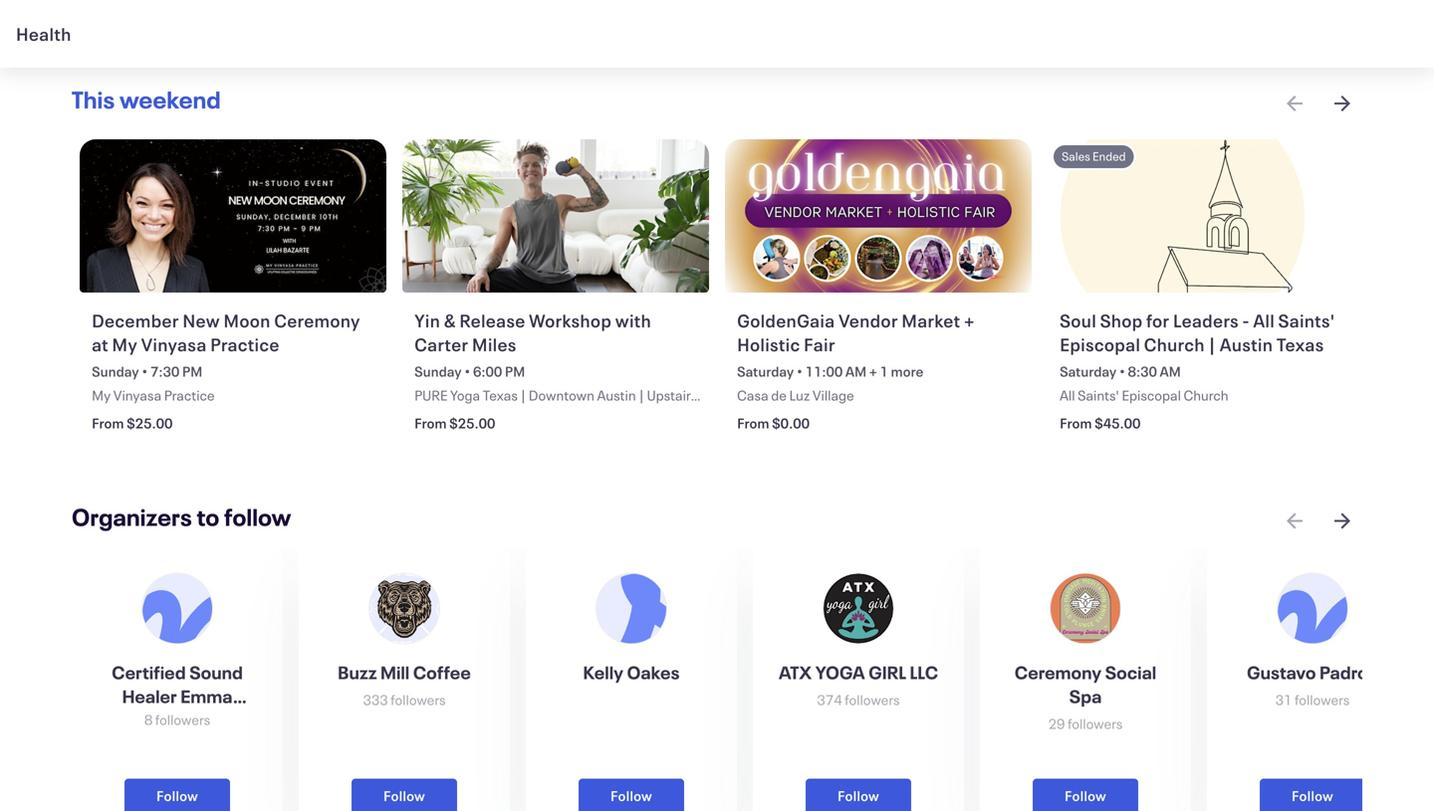 Task type: describe. For each thing, give the bounding box(es) containing it.
arrow left chunky_svg image
[[1283, 509, 1307, 533]]

casa
[[737, 386, 769, 405]]

austin inside the yin & release workshop with carter miles sunday • 6:00 pm pure yoga texas | downtown austin | upstairs studio
[[597, 386, 636, 405]]

pure
[[414, 386, 448, 405]]

1 horizontal spatial |
[[639, 386, 644, 405]]

oakes
[[627, 661, 680, 684]]

8:30
[[1128, 362, 1157, 381]]

goldengaia vendor market + holistic fair primary image image
[[725, 139, 1032, 293]]

horvath
[[144, 708, 211, 732]]

• inside goldengaia vendor market + holistic fair saturday • 11:00 am + 1 more casa de luz village from $0.00
[[797, 362, 803, 381]]

soul shop for leaders - all saints' episcopal church | austin texas link
[[1060, 309, 1347, 358]]

sound
[[189, 661, 243, 684]]

goldengaia vendor market + holistic fair saturday • 11:00 am + 1 more casa de luz village from $0.00
[[737, 309, 975, 433]]

1 vertical spatial my
[[92, 386, 111, 405]]

1 horizontal spatial +
[[964, 309, 975, 332]]

from inside 'december new moon ceremony at my vinyasa practice sunday • 7:30 pm my vinyasa practice from $25.00'
[[92, 414, 124, 433]]

this
[[72, 84, 115, 115]]

december new moon ceremony at my vinyasa practice link
[[92, 309, 379, 358]]

workshop
[[529, 309, 612, 332]]

weekend
[[120, 84, 221, 115]]

downtown
[[529, 386, 594, 405]]

follow button for kelly oakes
[[579, 779, 684, 812]]

6:00
[[473, 362, 502, 381]]

goldengaia
[[737, 309, 835, 332]]

followers inside gustavo padron 31 followers
[[1295, 691, 1350, 709]]

follow button for buzz mill coffee
[[351, 779, 457, 812]]

pm inside 'december new moon ceremony at my vinyasa practice sunday • 7:30 pm my vinyasa practice from $25.00'
[[182, 362, 202, 381]]

followers inside buzz mill coffee 333 followers
[[391, 691, 446, 709]]

organizers
[[72, 501, 192, 533]]

from $25.00
[[414, 414, 495, 433]]

follow
[[224, 501, 291, 533]]

0 vertical spatial saints'
[[1278, 309, 1335, 332]]

followers down emma
[[155, 711, 210, 729]]

am inside goldengaia vendor market + holistic fair saturday • 11:00 am + 1 more casa de luz village from $0.00
[[845, 362, 867, 381]]

0 vertical spatial practice
[[210, 332, 280, 356]]

de
[[771, 386, 787, 405]]

follow for certified sound healer emma horvath
[[156, 787, 198, 805]]

certified
[[112, 661, 186, 684]]

yin
[[414, 309, 440, 332]]

sales ended
[[1062, 148, 1126, 164]]

more
[[891, 362, 924, 381]]

this weekend link
[[72, 84, 221, 115]]

$45.00
[[1095, 414, 1141, 433]]

yin & release workshop with carter miles sunday • 6:00 pm pure yoga texas | downtown austin | upstairs studio
[[414, 309, 697, 425]]

december new moon ceremony at my vinyasa practice primary image image
[[80, 139, 386, 293]]

leaders
[[1173, 309, 1239, 332]]

texas inside soul shop for leaders - all saints' episcopal church | austin texas saturday • 8:30 am all saints' episcopal church from $45.00
[[1276, 332, 1324, 356]]

• inside soul shop for leaders - all saints' episcopal church | austin texas saturday • 8:30 am all saints' episcopal church from $45.00
[[1119, 362, 1125, 381]]

0 vertical spatial episcopal
[[1060, 332, 1140, 356]]

333
[[363, 691, 388, 709]]

mill
[[381, 661, 410, 684]]

austin inside soul shop for leaders - all saints' episcopal church | austin texas saturday • 8:30 am all saints' episcopal church from $45.00
[[1220, 332, 1273, 356]]

health
[[16, 22, 71, 46]]

certified sound healer emma horvath
[[112, 661, 243, 732]]

2 from from the left
[[414, 414, 447, 433]]

from inside soul shop for leaders - all saints' episcopal church | austin texas saturday • 8:30 am all saints' episcopal church from $45.00
[[1060, 414, 1092, 433]]

holistic
[[737, 332, 800, 356]]

1 vertical spatial church
[[1184, 386, 1229, 405]]

0 vertical spatial all
[[1253, 309, 1275, 332]]

social
[[1105, 661, 1157, 684]]

0 vertical spatial vinyasa
[[141, 332, 207, 356]]

llc
[[910, 661, 938, 684]]

padron
[[1320, 661, 1378, 684]]

follow button for ceremony social spa
[[1033, 779, 1138, 812]]

follow for kelly oakes
[[610, 787, 652, 805]]

fair
[[804, 332, 835, 356]]

follow button for atx yoga girl llc
[[806, 779, 911, 812]]

vendor
[[839, 309, 898, 332]]

moon
[[223, 309, 271, 332]]

| inside soul shop for leaders - all saints' episcopal church | austin texas saturday • 8:30 am all saints' episcopal church from $45.00
[[1208, 332, 1216, 356]]

village
[[812, 386, 854, 405]]

0 vertical spatial church
[[1144, 332, 1205, 356]]

healer
[[122, 684, 177, 708]]

1
[[880, 362, 888, 381]]

pm inside the yin & release workshop with carter miles sunday • 6:00 pm pure yoga texas | downtown austin | upstairs studio
[[505, 362, 525, 381]]

-
[[1242, 309, 1250, 332]]

ceremony inside 'december new moon ceremony at my vinyasa practice sunday • 7:30 pm my vinyasa practice from $25.00'
[[274, 309, 360, 332]]

spa
[[1069, 684, 1102, 708]]

from inside goldengaia vendor market + holistic fair saturday • 11:00 am + 1 more casa de luz village from $0.00
[[737, 414, 769, 433]]

december
[[92, 309, 179, 332]]

am inside soul shop for leaders - all saints' episcopal church | austin texas saturday • 8:30 am all saints' episcopal church from $45.00
[[1160, 362, 1181, 381]]

1 vertical spatial practice
[[164, 386, 215, 405]]

kelly oakes
[[583, 661, 680, 684]]



Task type: vqa. For each thing, say whether or not it's contained in the screenshot.
Sales Ended
yes



Task type: locate. For each thing, give the bounding box(es) containing it.
episcopal up 8:30
[[1060, 332, 1140, 356]]

yoga
[[450, 386, 480, 405]]

8
[[144, 711, 153, 729]]

$25.00 down yoga
[[449, 414, 495, 433]]

saturday up casa
[[737, 362, 794, 381]]

ended
[[1092, 148, 1126, 164]]

buzz
[[338, 661, 377, 684]]

1 vertical spatial +
[[869, 362, 877, 381]]

am right 8:30
[[1160, 362, 1181, 381]]

0 horizontal spatial $25.00
[[127, 414, 173, 433]]

all down soul
[[1060, 386, 1075, 405]]

arrow right chunky_svg image
[[1330, 92, 1354, 115]]

church up 8:30
[[1144, 332, 1205, 356]]

coffee
[[413, 661, 471, 684]]

• left 6:00
[[464, 362, 470, 381]]

2 horizontal spatial |
[[1208, 332, 1216, 356]]

sales
[[1062, 148, 1090, 164]]

0 horizontal spatial texas
[[483, 386, 518, 405]]

0 vertical spatial texas
[[1276, 332, 1324, 356]]

1 horizontal spatial ceremony
[[1015, 661, 1102, 684]]

1 vertical spatial saints'
[[1078, 386, 1119, 405]]

+ right market
[[964, 309, 975, 332]]

saints' up $45.00
[[1078, 386, 1119, 405]]

+ left 1
[[869, 362, 877, 381]]

0 vertical spatial ceremony
[[274, 309, 360, 332]]

atx
[[779, 661, 812, 684]]

episcopal down 8:30
[[1122, 386, 1181, 405]]

followers inside atx yoga girl llc 374 followers
[[845, 691, 900, 709]]

1 vertical spatial austin
[[597, 386, 636, 405]]

| left downtown
[[520, 386, 526, 405]]

with
[[615, 309, 651, 332]]

saints'
[[1278, 309, 1335, 332], [1078, 386, 1119, 405]]

followers down spa
[[1068, 715, 1123, 733]]

kelly
[[583, 661, 624, 684]]

my
[[112, 332, 138, 356], [92, 386, 111, 405]]

texas
[[1276, 332, 1324, 356], [483, 386, 518, 405]]

2 sunday from the left
[[414, 362, 462, 381]]

saturday inside goldengaia vendor market + holistic fair saturday • 11:00 am + 1 more casa de luz village from $0.00
[[737, 362, 794, 381]]

vinyasa up the 7:30
[[141, 332, 207, 356]]

0 vertical spatial +
[[964, 309, 975, 332]]

ceremony inside "ceremony social spa 29 followers"
[[1015, 661, 1102, 684]]

0 vertical spatial my
[[112, 332, 138, 356]]

soul
[[1060, 309, 1096, 332]]

$25.00 inside 'december new moon ceremony at my vinyasa practice sunday • 7:30 pm my vinyasa practice from $25.00'
[[127, 414, 173, 433]]

pm right 6:00
[[505, 362, 525, 381]]

all right -
[[1253, 309, 1275, 332]]

sunday inside 'december new moon ceremony at my vinyasa practice sunday • 7:30 pm my vinyasa practice from $25.00'
[[92, 362, 139, 381]]

follow button for certified sound healer emma horvath
[[124, 779, 230, 812]]

austin right downtown
[[597, 386, 636, 405]]

31
[[1275, 691, 1292, 709]]

1 horizontal spatial pm
[[505, 362, 525, 381]]

1 saturday from the left
[[737, 362, 794, 381]]

my right at
[[112, 332, 138, 356]]

gustavo
[[1247, 661, 1316, 684]]

1 horizontal spatial saturday
[[1060, 362, 1117, 381]]

studio
[[414, 406, 454, 425]]

5 follow button from the left
[[1033, 779, 1138, 812]]

organizers to follow
[[72, 501, 291, 533]]

4 follow from the left
[[837, 787, 879, 805]]

followers right 31
[[1295, 691, 1350, 709]]

buzz mill coffee 333 followers
[[338, 661, 471, 709]]

ceremony social spa 29 followers
[[1015, 661, 1157, 733]]

soul shop for leaders - all saints' episcopal church | austin texas saturday • 8:30 am all saints' episcopal church from $45.00
[[1060, 309, 1335, 433]]

market
[[902, 309, 960, 332]]

1 horizontal spatial austin
[[1220, 332, 1273, 356]]

2 saturday from the left
[[1060, 362, 1117, 381]]

carter
[[414, 332, 468, 356]]

sunday down at
[[92, 362, 139, 381]]

church down soul shop for leaders - all saints' episcopal church | austin texas link
[[1184, 386, 1229, 405]]

from left $45.00
[[1060, 414, 1092, 433]]

2 follow from the left
[[383, 787, 425, 805]]

arrow left chunky_svg image
[[1283, 92, 1307, 115]]

1 horizontal spatial saints'
[[1278, 309, 1335, 332]]

sunday inside the yin & release workshop with carter miles sunday • 6:00 pm pure yoga texas | downtown austin | upstairs studio
[[414, 362, 462, 381]]

soul shop for leaders - all saints' episcopal church | austin texas primary image image
[[1048, 139, 1354, 293]]

shop
[[1100, 309, 1143, 332]]

followers down mill at the left
[[391, 691, 446, 709]]

arrow right chunky_svg image
[[1330, 509, 1354, 533]]

atx yoga girl llc 374 followers
[[779, 661, 938, 709]]

follow button
[[124, 779, 230, 812], [351, 779, 457, 812], [579, 779, 684, 812], [806, 779, 911, 812], [1033, 779, 1138, 812], [1260, 779, 1365, 812]]

|
[[1208, 332, 1216, 356], [520, 386, 526, 405], [639, 386, 644, 405]]

december new moon ceremony at my vinyasa practice sunday • 7:30 pm my vinyasa practice from $25.00
[[92, 309, 360, 433]]

0 vertical spatial austin
[[1220, 332, 1273, 356]]

at
[[92, 332, 108, 356]]

saints' right -
[[1278, 309, 1335, 332]]

texas right -
[[1276, 332, 1324, 356]]

saturday
[[737, 362, 794, 381], [1060, 362, 1117, 381]]

1 sunday from the left
[[92, 362, 139, 381]]

• left 8:30
[[1119, 362, 1125, 381]]

follow for gustavo padron
[[1292, 787, 1334, 805]]

all
[[1253, 309, 1275, 332], [1060, 386, 1075, 405]]

1 from from the left
[[92, 414, 124, 433]]

ceremony
[[274, 309, 360, 332], [1015, 661, 1102, 684]]

ceremony up 29
[[1015, 661, 1102, 684]]

$0.00
[[772, 414, 810, 433]]

• inside 'december new moon ceremony at my vinyasa practice sunday • 7:30 pm my vinyasa practice from $25.00'
[[142, 362, 148, 381]]

0 horizontal spatial my
[[92, 386, 111, 405]]

7:30
[[150, 362, 180, 381]]

1 $25.00 from the left
[[127, 414, 173, 433]]

0 horizontal spatial am
[[845, 362, 867, 381]]

2 • from the left
[[464, 362, 470, 381]]

emma
[[181, 684, 233, 708]]

| left -
[[1208, 332, 1216, 356]]

0 horizontal spatial pm
[[182, 362, 202, 381]]

2 pm from the left
[[505, 362, 525, 381]]

&
[[444, 309, 456, 332]]

new
[[182, 309, 220, 332]]

upstairs
[[647, 386, 697, 405]]

follow for ceremony social spa
[[1065, 787, 1106, 805]]

girl
[[869, 661, 906, 684]]

follow for atx yoga girl llc
[[837, 787, 879, 805]]

1 horizontal spatial texas
[[1276, 332, 1324, 356]]

3 • from the left
[[797, 362, 803, 381]]

austin right for on the right of page
[[1220, 332, 1273, 356]]

0 horizontal spatial sunday
[[92, 362, 139, 381]]

release
[[459, 309, 525, 332]]

saturday inside soul shop for leaders - all saints' episcopal church | austin texas saturday • 8:30 am all saints' episcopal church from $45.00
[[1060, 362, 1117, 381]]

4 • from the left
[[1119, 362, 1125, 381]]

followers down girl
[[845, 691, 900, 709]]

church
[[1144, 332, 1205, 356], [1184, 386, 1229, 405]]

kelly oakes link
[[575, 645, 687, 690]]

pm right the 7:30
[[182, 362, 202, 381]]

• left the 7:30
[[142, 362, 148, 381]]

sunday
[[92, 362, 139, 381], [414, 362, 462, 381]]

1 horizontal spatial my
[[112, 332, 138, 356]]

follow
[[156, 787, 198, 805], [383, 787, 425, 805], [610, 787, 652, 805], [837, 787, 879, 805], [1065, 787, 1106, 805], [1292, 787, 1334, 805]]

5 follow from the left
[[1065, 787, 1106, 805]]

2 $25.00 from the left
[[449, 414, 495, 433]]

1 follow button from the left
[[124, 779, 230, 812]]

from down 'pure'
[[414, 414, 447, 433]]

0 horizontal spatial ceremony
[[274, 309, 360, 332]]

• up luz
[[797, 362, 803, 381]]

3 follow button from the left
[[579, 779, 684, 812]]

1 vertical spatial vinyasa
[[113, 386, 161, 405]]

8 followers
[[144, 711, 210, 729]]

0 horizontal spatial saints'
[[1078, 386, 1119, 405]]

texas down 6:00
[[483, 386, 518, 405]]

goldengaia vendor market + holistic fair link
[[737, 309, 1024, 358]]

0 horizontal spatial |
[[520, 386, 526, 405]]

miles
[[472, 332, 517, 356]]

luz
[[789, 386, 810, 405]]

1 vertical spatial ceremony
[[1015, 661, 1102, 684]]

follow button for gustavo padron
[[1260, 779, 1365, 812]]

1 vertical spatial episcopal
[[1122, 386, 1181, 405]]

+
[[964, 309, 975, 332], [869, 362, 877, 381]]

for
[[1146, 309, 1169, 332]]

•
[[142, 362, 148, 381], [464, 362, 470, 381], [797, 362, 803, 381], [1119, 362, 1125, 381]]

11:00
[[805, 362, 843, 381]]

yoga
[[815, 661, 865, 684]]

episcopal
[[1060, 332, 1140, 356], [1122, 386, 1181, 405]]

vinyasa down the 7:30
[[113, 386, 161, 405]]

0 horizontal spatial austin
[[597, 386, 636, 405]]

pm
[[182, 362, 202, 381], [505, 362, 525, 381]]

0 horizontal spatial +
[[869, 362, 877, 381]]

from
[[92, 414, 124, 433], [414, 414, 447, 433], [737, 414, 769, 433], [1060, 414, 1092, 433]]

6 follow from the left
[[1292, 787, 1334, 805]]

1 pm from the left
[[182, 362, 202, 381]]

followers
[[391, 691, 446, 709], [845, 691, 900, 709], [1295, 691, 1350, 709], [155, 711, 210, 729], [1068, 715, 1123, 733]]

0 horizontal spatial all
[[1060, 386, 1075, 405]]

$25.00 down the 7:30
[[127, 414, 173, 433]]

yin & release workshop with carter miles link
[[414, 309, 701, 358]]

4 follow button from the left
[[806, 779, 911, 812]]

from down at
[[92, 414, 124, 433]]

follow for buzz mill coffee
[[383, 787, 425, 805]]

4 from from the left
[[1060, 414, 1092, 433]]

sunday up 'pure'
[[414, 362, 462, 381]]

yin & release workshop with carter miles primary image image
[[402, 139, 709, 293]]

1 vertical spatial all
[[1060, 386, 1075, 405]]

austin
[[1220, 332, 1273, 356], [597, 386, 636, 405]]

1 follow from the left
[[156, 787, 198, 805]]

1 am from the left
[[845, 362, 867, 381]]

practice
[[210, 332, 280, 356], [164, 386, 215, 405]]

from down casa
[[737, 414, 769, 433]]

2 follow button from the left
[[351, 779, 457, 812]]

ceremony right moon
[[274, 309, 360, 332]]

saturday down soul
[[1060, 362, 1117, 381]]

am left 1
[[845, 362, 867, 381]]

1 vertical spatial texas
[[483, 386, 518, 405]]

this weekend
[[72, 84, 221, 115]]

374
[[817, 691, 842, 709]]

1 horizontal spatial all
[[1253, 309, 1275, 332]]

1 horizontal spatial sunday
[[414, 362, 462, 381]]

3 follow from the left
[[610, 787, 652, 805]]

my down at
[[92, 386, 111, 405]]

to
[[197, 501, 220, 533]]

gustavo padron 31 followers
[[1247, 661, 1378, 709]]

texas inside the yin & release workshop with carter miles sunday • 6:00 pm pure yoga texas | downtown austin | upstairs studio
[[483, 386, 518, 405]]

1 horizontal spatial am
[[1160, 362, 1181, 381]]

• inside the yin & release workshop with carter miles sunday • 6:00 pm pure yoga texas | downtown austin | upstairs studio
[[464, 362, 470, 381]]

29
[[1048, 715, 1065, 733]]

0 horizontal spatial saturday
[[737, 362, 794, 381]]

1 horizontal spatial $25.00
[[449, 414, 495, 433]]

1 • from the left
[[142, 362, 148, 381]]

3 from from the left
[[737, 414, 769, 433]]

2 am from the left
[[1160, 362, 1181, 381]]

| left upstairs
[[639, 386, 644, 405]]

6 follow button from the left
[[1260, 779, 1365, 812]]

followers inside "ceremony social spa 29 followers"
[[1068, 715, 1123, 733]]

$25.00
[[127, 414, 173, 433], [449, 414, 495, 433]]



